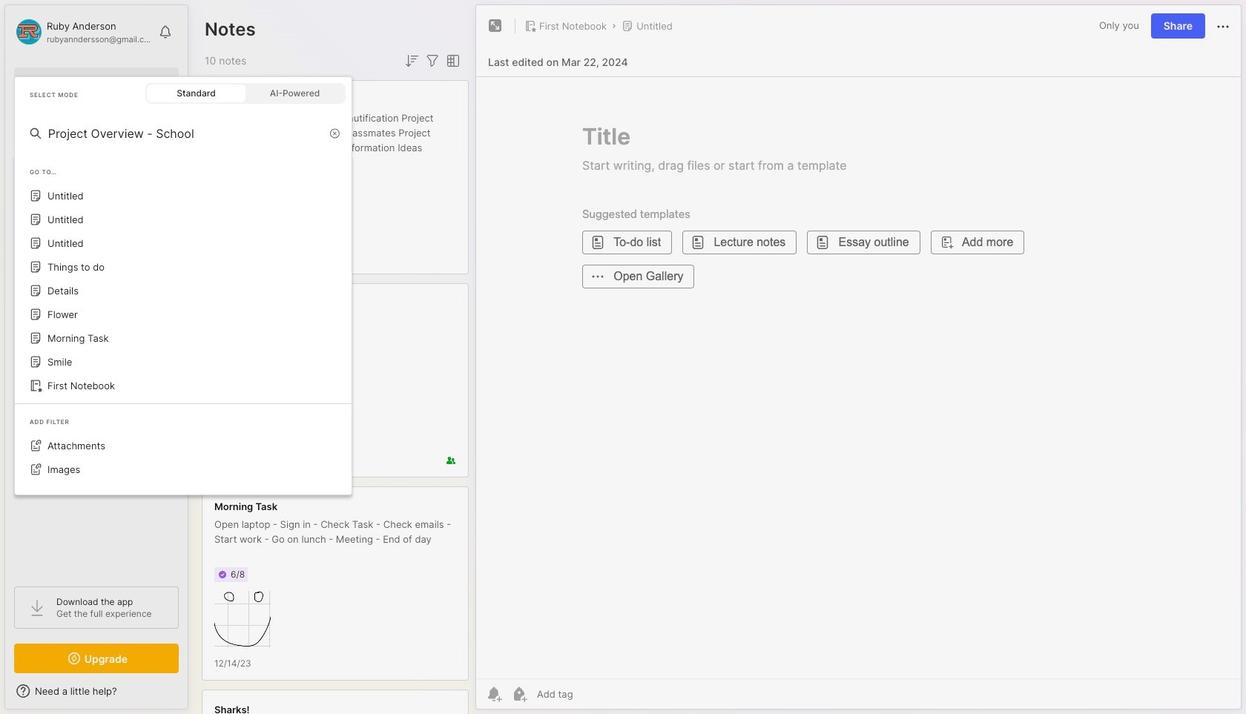 Task type: locate. For each thing, give the bounding box(es) containing it.
0 vertical spatial thumbnail image
[[214, 388, 271, 445]]

click to collapse image
[[187, 687, 199, 705]]

thumbnail image
[[214, 388, 271, 445], [214, 591, 271, 648]]

tree
[[5, 145, 188, 574]]

None search field
[[41, 73, 165, 91], [48, 125, 322, 142]]

none search field search
[[41, 73, 165, 91]]

0 vertical spatial none search field
[[41, 73, 165, 91]]

Search results field
[[14, 154, 352, 496]]

tree inside main element
[[5, 145, 188, 574]]

1 vertical spatial none search field
[[48, 125, 322, 142]]

1 vertical spatial thumbnail image
[[214, 591, 271, 648]]



Task type: describe. For each thing, give the bounding box(es) containing it.
add tag image
[[511, 686, 528, 704]]

note window element
[[476, 4, 1242, 710]]

2 thumbnail image from the top
[[214, 591, 271, 648]]

Search text field
[[41, 76, 165, 90]]

Note Editor text field
[[476, 76, 1242, 679]]

expand note image
[[487, 17, 505, 35]]

main element
[[0, 0, 1247, 715]]

1 thumbnail image from the top
[[214, 388, 271, 445]]

add a reminder image
[[485, 686, 503, 704]]

Search text field
[[48, 125, 322, 142]]



Task type: vqa. For each thing, say whether or not it's contained in the screenshot.
Account field
no



